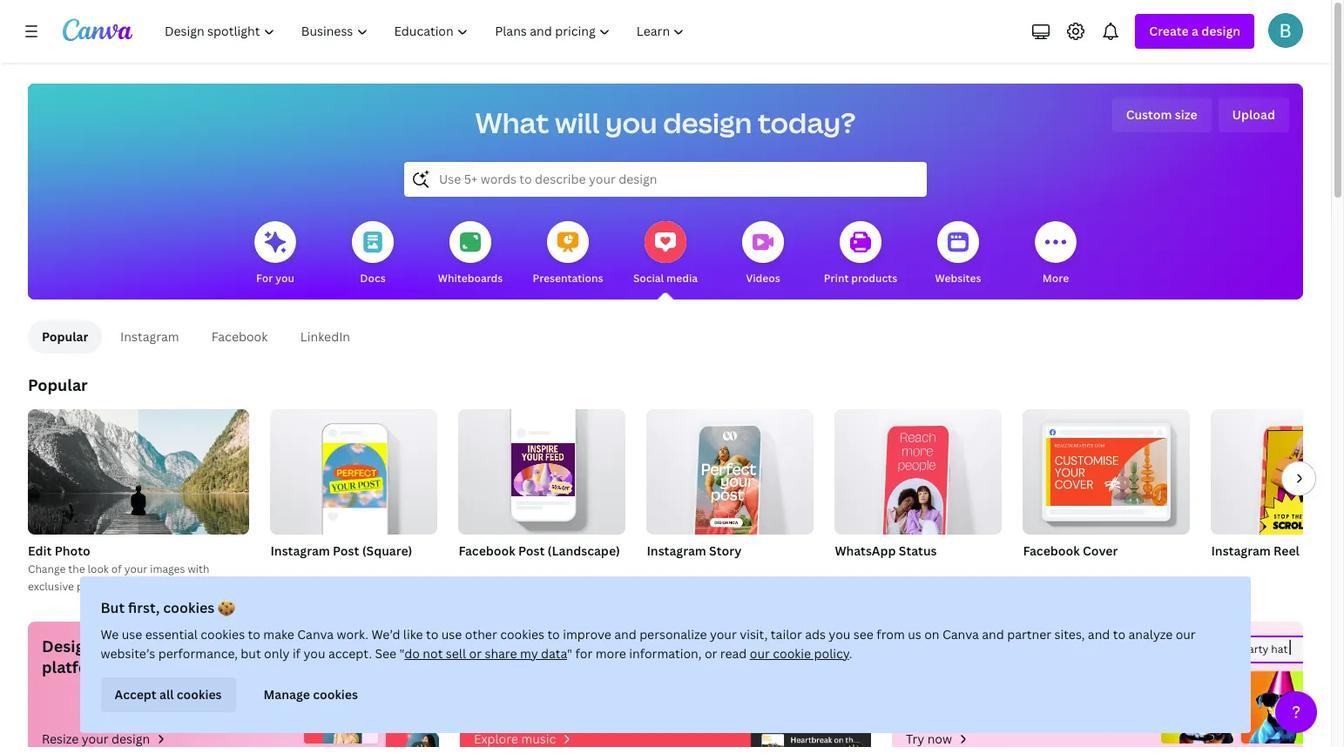 Task type: describe. For each thing, give the bounding box(es) containing it.
to inside turn your imagination from text to image
[[942, 657, 958, 678]]

whatsapp status
[[835, 543, 937, 559]]

tailor
[[771, 627, 803, 643]]

1 horizontal spatial with
[[1218, 642, 1239, 657]]

× inside instagram reel 1080 × 1920 px
[[1241, 566, 1245, 580]]

other
[[466, 627, 498, 643]]

videos button
[[742, 209, 784, 300]]

your inside turn your imagination from text to image
[[945, 636, 980, 657]]

whiteboards button
[[438, 209, 503, 300]]

to left analyze
[[1114, 627, 1126, 643]]

post for instagram
[[333, 543, 359, 559]]

images
[[150, 562, 185, 577]]

today?
[[758, 104, 856, 141]]

you inside button
[[276, 271, 294, 286]]

image
[[962, 657, 1008, 678]]

and up image
[[983, 627, 1005, 643]]

and up do not sell or share my data " for more information, or read our cookie policy .
[[615, 627, 637, 643]]

your inside we use essential cookies to make canva work. we'd like to use other cookies to improve and personalize your visit, tailor ads you see from us on canva and partner sites, and to analyze our website's performance, but only if you accept. see "
[[711, 627, 737, 643]]

custom
[[1126, 106, 1172, 123]]

with inside "edit photo change the look of your images with exclusive photo effects and features."
[[188, 562, 209, 577]]

group for instagram post (square)
[[270, 403, 438, 535]]

more button
[[1035, 209, 1077, 300]]

not
[[423, 646, 443, 662]]

do not sell or share my data link
[[405, 646, 568, 662]]

make
[[264, 627, 295, 643]]

940
[[459, 566, 479, 580]]

add popular music to your videos
[[474, 636, 677, 678]]

group for whatsapp status
[[835, 403, 1002, 545]]

× for facebook post (landscape)
[[482, 566, 487, 580]]

photo
[[55, 543, 90, 559]]

custom size button
[[1112, 98, 1212, 132]]

for
[[256, 271, 273, 286]]

linkedin
[[301, 329, 350, 345]]

analyze
[[1129, 627, 1174, 643]]

facebook for facebook
[[212, 329, 268, 345]]

to up data
[[548, 627, 561, 643]]

popular inside button
[[42, 329, 88, 345]]

2 use from the left
[[442, 627, 463, 643]]

instagram reel 1080 × 1920 px
[[1212, 543, 1300, 580]]

ads
[[806, 627, 826, 643]]

website's
[[101, 646, 156, 662]]

more
[[1043, 271, 1069, 286]]

custom size
[[1126, 106, 1198, 123]]

brad klo image
[[1269, 13, 1304, 48]]

resize
[[143, 636, 188, 657]]

1080 × 1920 px button inside instagram reel group
[[1212, 565, 1305, 582]]

status
[[899, 543, 937, 559]]

us
[[909, 627, 922, 643]]

instagram story
[[647, 543, 742, 559]]

design inside dropdown button
[[1202, 23, 1241, 39]]

dog
[[1196, 642, 1215, 657]]

accept.
[[329, 646, 373, 662]]

personalize
[[640, 627, 708, 643]]

instagram post (square) group
[[270, 403, 438, 582]]

0 horizontal spatial our
[[750, 646, 771, 662]]

px for instagram post (square)
[[336, 566, 348, 580]]

your inside "edit photo change the look of your images with exclusive photo effects and features."
[[124, 562, 147, 577]]

once,
[[98, 636, 139, 657]]

manage cookies button
[[250, 678, 372, 713]]

px inside instagram reel 1080 × 1920 px
[[1276, 566, 1287, 580]]

my
[[521, 646, 539, 662]]

platform
[[42, 657, 109, 678]]

instagram post (square)
[[270, 543, 413, 559]]

px for whatsapp status
[[899, 566, 911, 580]]

1080 × 1080 px button
[[270, 565, 365, 582]]

cool
[[1170, 642, 1194, 657]]

our inside we use essential cookies to make canva work. we'd like to use other cookies to improve and personalize your visit, tailor ads you see from us on canva and partner sites, and to analyze our website's performance, but only if you accept. see "
[[1176, 627, 1197, 643]]

presentations button
[[533, 209, 603, 300]]

visit,
[[740, 627, 769, 643]]

create a design
[[1150, 23, 1241, 39]]

and inside "edit photo change the look of your images with exclusive photo effects and features."
[[147, 579, 166, 594]]

2 1080 from the left
[[307, 566, 333, 580]]

" inside we use essential cookies to make canva work. we'd like to use other cookies to improve and personalize your visit, tailor ads you see from us on canva and partner sites, and to analyze our website's performance, but only if you accept. see "
[[400, 646, 405, 662]]

performance,
[[159, 646, 238, 662]]

accept all cookies
[[115, 687, 222, 703]]

work.
[[337, 627, 369, 643]]

1920 inside instagram reel 1080 × 1920 px
[[1248, 566, 1273, 580]]

and right the sites,
[[1089, 627, 1111, 643]]

1080 for instagram story
[[647, 566, 673, 580]]

any
[[217, 636, 245, 657]]

whatsapp status group
[[835, 403, 1002, 582]]

1920 for instagram
[[683, 566, 708, 580]]

social media
[[633, 271, 698, 286]]

cover
[[1083, 543, 1118, 559]]

facebook post (landscape) group
[[459, 403, 626, 582]]

first,
[[129, 599, 160, 618]]

effects
[[110, 579, 144, 594]]

facebook for facebook post (landscape)
[[459, 543, 516, 559]]

popular button
[[28, 321, 102, 354]]

of
[[111, 562, 122, 577]]

(square)
[[362, 543, 413, 559]]

× for instagram post (square)
[[299, 566, 304, 580]]

on
[[925, 627, 940, 643]]

popular
[[509, 636, 569, 657]]

1640 × 924 px
[[1023, 566, 1092, 580]]

print products
[[824, 271, 898, 286]]

edit
[[28, 543, 52, 559]]

1640
[[1023, 566, 1049, 580]]

facebook cover
[[1023, 543, 1118, 559]]

1 or from the left
[[470, 646, 482, 662]]

Search search field
[[439, 163, 892, 196]]

party
[[1242, 642, 1269, 657]]

do
[[405, 646, 420, 662]]

only
[[265, 646, 290, 662]]

look
[[88, 562, 109, 577]]

but first, cookies 🍪
[[101, 599, 236, 618]]

1 canva from the left
[[298, 627, 334, 643]]

× for whatsapp status
[[864, 566, 869, 580]]

if
[[293, 646, 301, 662]]

products
[[852, 271, 898, 286]]

imagination
[[984, 636, 1075, 657]]

reel
[[1274, 543, 1300, 559]]

share
[[485, 646, 518, 662]]

music
[[573, 636, 618, 657]]

a
[[1192, 23, 1199, 39]]

we'd
[[372, 627, 401, 643]]

1080 × 1920 px for whatsapp
[[835, 566, 911, 580]]

social
[[633, 271, 664, 286]]

1 vertical spatial design
[[663, 104, 752, 141]]

see
[[376, 646, 397, 662]]

you right will
[[606, 104, 658, 141]]

add
[[474, 636, 505, 657]]

whiteboards
[[438, 271, 503, 286]]

2 or from the left
[[705, 646, 718, 662]]

px for facebook post (landscape)
[[510, 566, 521, 580]]

docs button
[[352, 209, 394, 300]]

for you
[[256, 271, 294, 286]]

instagram for instagram post (square)
[[270, 543, 330, 559]]

facebook cover group
[[1023, 403, 1191, 582]]

cookies down the features.
[[164, 599, 215, 618]]

top level navigation element
[[153, 14, 700, 49]]



Task type: vqa. For each thing, say whether or not it's contained in the screenshot.
10% Off Christmas Print link
no



Task type: locate. For each thing, give the bounding box(es) containing it.
with right dog
[[1218, 642, 1239, 657]]

4 × from the left
[[864, 566, 869, 580]]

" right see
[[400, 646, 405, 662]]

3 × from the left
[[676, 566, 681, 580]]

you right if at bottom
[[304, 646, 326, 662]]

from inside turn your imagination from text to image
[[1078, 636, 1115, 657]]

1 horizontal spatial facebook
[[459, 543, 516, 559]]

facebook button
[[197, 321, 282, 354]]

1080 × 1920 px down whatsapp
[[835, 566, 911, 580]]

0 horizontal spatial for
[[191, 636, 214, 657]]

instagram
[[120, 329, 179, 345], [270, 543, 330, 559], [647, 543, 707, 559], [1212, 543, 1271, 559]]

940 × 788 px
[[459, 566, 521, 580]]

2 1920 from the left
[[872, 566, 897, 580]]

0 vertical spatial design
[[1202, 23, 1241, 39]]

presentations
[[533, 271, 603, 286]]

1920 up party
[[1248, 566, 1273, 580]]

1920 down instagram story at the bottom of page
[[683, 566, 708, 580]]

design up search search field
[[663, 104, 752, 141]]

our down visit,
[[750, 646, 771, 662]]

size
[[1175, 106, 1198, 123]]

0 horizontal spatial 1080 × 1920 px button
[[647, 565, 740, 582]]

accept all cookies button
[[101, 678, 236, 713]]

0 horizontal spatial facebook
[[212, 329, 268, 345]]

1080 × 1920 px button inside instagram story group
[[647, 565, 740, 582]]

1920 for whatsapp
[[872, 566, 897, 580]]

px down story at the bottom
[[711, 566, 723, 580]]

with up the features.
[[188, 562, 209, 577]]

× inside whatsapp status group
[[864, 566, 869, 580]]

× inside facebook post (landscape) group
[[482, 566, 487, 580]]

× left "924"
[[1052, 566, 1057, 580]]

6 px from the left
[[1276, 566, 1287, 580]]

× down instagram post (square) in the left of the page
[[299, 566, 304, 580]]

text
[[906, 657, 938, 678]]

2 horizontal spatial facebook
[[1023, 543, 1080, 559]]

what will you design today?
[[475, 104, 856, 141]]

to inside "add popular music to your videos"
[[622, 636, 638, 657]]

cookies down accept.
[[313, 687, 358, 703]]

0 vertical spatial popular
[[42, 329, 88, 345]]

and down images
[[147, 579, 166, 594]]

1 horizontal spatial canva
[[943, 627, 980, 643]]

cookies right all
[[177, 687, 222, 703]]

1080 × 1920 px for instagram
[[647, 566, 723, 580]]

facebook down for
[[212, 329, 268, 345]]

all
[[160, 687, 174, 703]]

improve
[[563, 627, 612, 643]]

1 1080 × 1920 px button from the left
[[647, 565, 740, 582]]

our
[[1176, 627, 1197, 643], [750, 646, 771, 662]]

but
[[241, 646, 262, 662]]

×
[[299, 566, 304, 580], [482, 566, 487, 580], [676, 566, 681, 580], [864, 566, 869, 580], [1052, 566, 1057, 580], [1241, 566, 1245, 580]]

instagram inside instagram button
[[120, 329, 179, 345]]

post for facebook
[[518, 543, 545, 559]]

from inside we use essential cookies to make canva work. we'd like to use other cookies to improve and personalize your visit, tailor ads you see from us on canva and partner sites, and to analyze our website's performance, but only if you accept. see "
[[877, 627, 906, 643]]

4 1080 from the left
[[835, 566, 862, 580]]

px down reel
[[1276, 566, 1287, 580]]

will
[[555, 104, 600, 141]]

from left us
[[877, 627, 906, 643]]

instagram for instagram story
[[647, 543, 707, 559]]

1 1920 from the left
[[683, 566, 708, 580]]

for left any
[[191, 636, 214, 657]]

1 horizontal spatial from
[[1078, 636, 1115, 657]]

× for facebook cover
[[1052, 566, 1057, 580]]

1 vertical spatial with
[[1218, 642, 1239, 657]]

1080 × 1920 px inside whatsapp status group
[[835, 566, 911, 580]]

instagram inside instagram story group
[[647, 543, 707, 559]]

cookies
[[164, 599, 215, 618], [201, 627, 245, 643], [501, 627, 545, 643], [177, 687, 222, 703], [313, 687, 358, 703]]

0 horizontal spatial with
[[188, 562, 209, 577]]

1 " from the left
[[400, 646, 405, 662]]

× down whatsapp
[[864, 566, 869, 580]]

you right for
[[276, 271, 294, 286]]

instagram inside instagram reel 1080 × 1920 px
[[1212, 543, 1271, 559]]

1080 × 1920 px button down instagram story at the bottom of page
[[647, 565, 740, 582]]

1080 × 1920 px button inside whatsapp status group
[[835, 565, 928, 582]]

5 px from the left
[[1080, 566, 1092, 580]]

2 post from the left
[[518, 543, 545, 559]]

turn your imagination from text to image
[[906, 636, 1115, 678]]

0 horizontal spatial 1080 × 1920 px
[[647, 566, 723, 580]]

1 px from the left
[[336, 566, 348, 580]]

canva
[[298, 627, 334, 643], [943, 627, 980, 643]]

to right music
[[622, 636, 638, 657]]

more
[[596, 646, 627, 662]]

facebook up 1640 × 924 px
[[1023, 543, 1080, 559]]

instagram button
[[106, 321, 194, 354]]

videos
[[474, 657, 525, 678]]

1 horizontal spatial post
[[518, 543, 545, 559]]

instagram left story at the bottom
[[647, 543, 707, 559]]

post up '940 × 788 px' button
[[518, 543, 545, 559]]

for inside but first, cookies 🍪 dialog
[[576, 646, 593, 662]]

instagram inside instagram post (square) group
[[270, 543, 330, 559]]

2 1080 × 1920 px button from the left
[[835, 565, 928, 582]]

1 horizontal spatial or
[[705, 646, 718, 662]]

media
[[667, 271, 698, 286]]

1920 inside whatsapp status group
[[872, 566, 897, 580]]

px inside instagram story group
[[711, 566, 723, 580]]

linkedin button
[[286, 321, 365, 354]]

edit photo change the look of your images with exclusive photo effects and features.
[[28, 543, 213, 594]]

🍪
[[218, 599, 236, 618]]

0 horizontal spatial 1920
[[683, 566, 708, 580]]

× for instagram story
[[676, 566, 681, 580]]

instagram up "1080 × 1080 px"
[[270, 543, 330, 559]]

px right 788 on the bottom
[[510, 566, 521, 580]]

websites button
[[935, 209, 982, 300]]

you up the policy
[[829, 627, 851, 643]]

0 horizontal spatial "
[[400, 646, 405, 662]]

create
[[1150, 23, 1189, 39]]

2 1080 × 1920 px from the left
[[835, 566, 911, 580]]

940 × 788 px button
[[459, 565, 539, 582]]

" down improve
[[568, 646, 573, 662]]

to right the like
[[427, 627, 439, 643]]

essential
[[146, 627, 198, 643]]

× up party
[[1241, 566, 1245, 580]]

your inside "add popular music to your videos"
[[642, 636, 677, 657]]

cookies down 🍪
[[201, 627, 245, 643]]

group for facebook cover
[[1023, 403, 1191, 535]]

px for instagram story
[[711, 566, 723, 580]]

0 horizontal spatial from
[[877, 627, 906, 643]]

videos
[[746, 271, 781, 286]]

cookies up my
[[501, 627, 545, 643]]

to
[[248, 627, 261, 643], [427, 627, 439, 643], [548, 627, 561, 643], [1114, 627, 1126, 643], [622, 636, 638, 657], [942, 657, 958, 678]]

1080 × 1920 px button for instagram
[[647, 565, 740, 582]]

1080 × 1920 px button down reel
[[1212, 565, 1305, 582]]

for down improve
[[576, 646, 593, 662]]

popular
[[42, 329, 88, 345], [28, 375, 88, 396]]

3 1080 from the left
[[647, 566, 673, 580]]

upload
[[1233, 106, 1276, 123]]

px right "924"
[[1080, 566, 1092, 580]]

group
[[270, 403, 438, 535], [459, 403, 626, 535], [647, 403, 814, 545], [835, 403, 1002, 545], [1023, 403, 1191, 535], [1212, 410, 1345, 545]]

print
[[824, 271, 849, 286]]

sites,
[[1055, 627, 1086, 643]]

our right analyze
[[1176, 627, 1197, 643]]

photo
[[77, 579, 107, 594]]

6 × from the left
[[1241, 566, 1245, 580]]

3 px from the left
[[711, 566, 723, 580]]

instagram story group
[[647, 403, 814, 582]]

1 vertical spatial popular
[[28, 375, 88, 396]]

we use essential cookies to make canva work. we'd like to use other cookies to improve and personalize your visit, tailor ads you see from us on canva and partner sites, and to analyze our website's performance, but only if you accept. see "
[[101, 627, 1197, 662]]

1080 × 1920 px button for whatsapp
[[835, 565, 928, 582]]

design once, resize for any platform
[[42, 636, 245, 678]]

2 × from the left
[[482, 566, 487, 580]]

px inside whatsapp status group
[[899, 566, 911, 580]]

px inside instagram post (square) group
[[336, 566, 348, 580]]

2 horizontal spatial 1920
[[1248, 566, 1273, 580]]

None search field
[[404, 162, 927, 197]]

px down status
[[899, 566, 911, 580]]

the
[[68, 562, 85, 577]]

1 horizontal spatial 1920
[[872, 566, 897, 580]]

use up sell at the bottom of the page
[[442, 627, 463, 643]]

to up but
[[248, 627, 261, 643]]

1080 for instagram post (square)
[[270, 566, 297, 580]]

1 vertical spatial our
[[750, 646, 771, 662]]

docs
[[360, 271, 386, 286]]

instagram for instagram
[[120, 329, 179, 345]]

add popular music to your videos button
[[460, 622, 871, 748]]

facebook inside button
[[212, 329, 268, 345]]

or left the read
[[705, 646, 718, 662]]

× down instagram story at the bottom of page
[[676, 566, 681, 580]]

exclusive
[[28, 579, 74, 594]]

1 horizontal spatial design
[[1202, 23, 1241, 39]]

2 " from the left
[[568, 646, 573, 662]]

0 horizontal spatial design
[[663, 104, 752, 141]]

1080 × 1920 px down instagram story at the bottom of page
[[647, 566, 723, 580]]

edit photo group
[[28, 410, 250, 596]]

2 px from the left
[[510, 566, 521, 580]]

partner
[[1008, 627, 1052, 643]]

1 horizontal spatial 1080 × 1920 px
[[835, 566, 911, 580]]

× inside instagram post (square) group
[[299, 566, 304, 580]]

popular down popular button
[[28, 375, 88, 396]]

5 × from the left
[[1052, 566, 1057, 580]]

px inside button
[[1080, 566, 1092, 580]]

manage cookies
[[264, 687, 358, 703]]

instagram right popular button
[[120, 329, 179, 345]]

px
[[336, 566, 348, 580], [510, 566, 521, 580], [711, 566, 723, 580], [899, 566, 911, 580], [1080, 566, 1092, 580], [1276, 566, 1287, 580]]

2 canva from the left
[[943, 627, 980, 643]]

instagram reel group
[[1212, 410, 1345, 582]]

px for facebook cover
[[1080, 566, 1092, 580]]

canva right on on the bottom of the page
[[943, 627, 980, 643]]

× inside instagram story group
[[676, 566, 681, 580]]

see
[[854, 627, 874, 643]]

read
[[721, 646, 748, 662]]

post
[[333, 543, 359, 559], [518, 543, 545, 559]]

0 vertical spatial our
[[1176, 627, 1197, 643]]

1 1080 × 1920 px from the left
[[647, 566, 723, 580]]

manage
[[264, 687, 310, 703]]

"
[[400, 646, 405, 662], [568, 646, 573, 662]]

use up website's
[[122, 627, 143, 643]]

design right a
[[1202, 23, 1241, 39]]

1920 inside instagram story group
[[683, 566, 708, 580]]

1080 for whatsapp status
[[835, 566, 862, 580]]

1080 inside instagram story group
[[647, 566, 673, 580]]

0 horizontal spatial or
[[470, 646, 482, 662]]

facebook post (landscape)
[[459, 543, 620, 559]]

1 use from the left
[[122, 627, 143, 643]]

1080 inside whatsapp status group
[[835, 566, 862, 580]]

1080 × 1920 px button down the whatsapp status
[[835, 565, 928, 582]]

0 horizontal spatial canva
[[298, 627, 334, 643]]

× inside button
[[1052, 566, 1057, 580]]

1 horizontal spatial our
[[1176, 627, 1197, 643]]

or right sell at the bottom of the page
[[470, 646, 482, 662]]

data
[[542, 646, 568, 662]]

do not sell or share my data " for more information, or read our cookie policy .
[[405, 646, 853, 662]]

1080 × 1080 px
[[270, 566, 348, 580]]

group for instagram story
[[647, 403, 814, 545]]

from left analyze
[[1078, 636, 1115, 657]]

2 horizontal spatial 1080 × 1920 px button
[[1212, 565, 1305, 582]]

1080 inside instagram reel 1080 × 1920 px
[[1212, 566, 1238, 580]]

3 1920 from the left
[[1248, 566, 1273, 580]]

1 1080 from the left
[[270, 566, 297, 580]]

for
[[191, 636, 214, 657], [576, 646, 593, 662]]

information,
[[630, 646, 702, 662]]

instagram left reel
[[1212, 543, 1271, 559]]

but first, cookies 🍪 dialog
[[80, 577, 1251, 734]]

0 horizontal spatial post
[[333, 543, 359, 559]]

facebook up 940 × 788 px
[[459, 543, 516, 559]]

1 horizontal spatial 1080 × 1920 px button
[[835, 565, 928, 582]]

cookie
[[774, 646, 812, 662]]

popular left instagram button
[[42, 329, 88, 345]]

× left 788 on the bottom
[[482, 566, 487, 580]]

design once, resize for any platform button
[[28, 622, 439, 748]]

design
[[42, 636, 94, 657]]

1 horizontal spatial use
[[442, 627, 463, 643]]

hat
[[1272, 642, 1288, 657]]

cool dog with party hat
[[1170, 642, 1288, 657]]

0 vertical spatial with
[[188, 562, 209, 577]]

to right text
[[942, 657, 958, 678]]

instagram for instagram reel 1080 × 1920 px
[[1212, 543, 1271, 559]]

facebook for facebook cover
[[1023, 543, 1080, 559]]

1 horizontal spatial for
[[576, 646, 593, 662]]

4 px from the left
[[899, 566, 911, 580]]

post up 1080 × 1080 px button
[[333, 543, 359, 559]]

3 1080 × 1920 px button from the left
[[1212, 565, 1305, 582]]

px inside facebook post (landscape) group
[[510, 566, 521, 580]]

1 horizontal spatial "
[[568, 646, 573, 662]]

1 post from the left
[[333, 543, 359, 559]]

5 1080 from the left
[[1212, 566, 1238, 580]]

group for facebook post (landscape)
[[459, 403, 626, 535]]

0 horizontal spatial use
[[122, 627, 143, 643]]

1080 × 1920 px inside instagram story group
[[647, 566, 723, 580]]

for inside the 'design once, resize for any platform'
[[191, 636, 214, 657]]

canva up if at bottom
[[298, 627, 334, 643]]

1 × from the left
[[299, 566, 304, 580]]

turn
[[906, 636, 941, 657]]

like
[[404, 627, 424, 643]]

but
[[101, 599, 125, 618]]

1920 down the whatsapp status
[[872, 566, 897, 580]]

px down instagram post (square) in the left of the page
[[336, 566, 348, 580]]



